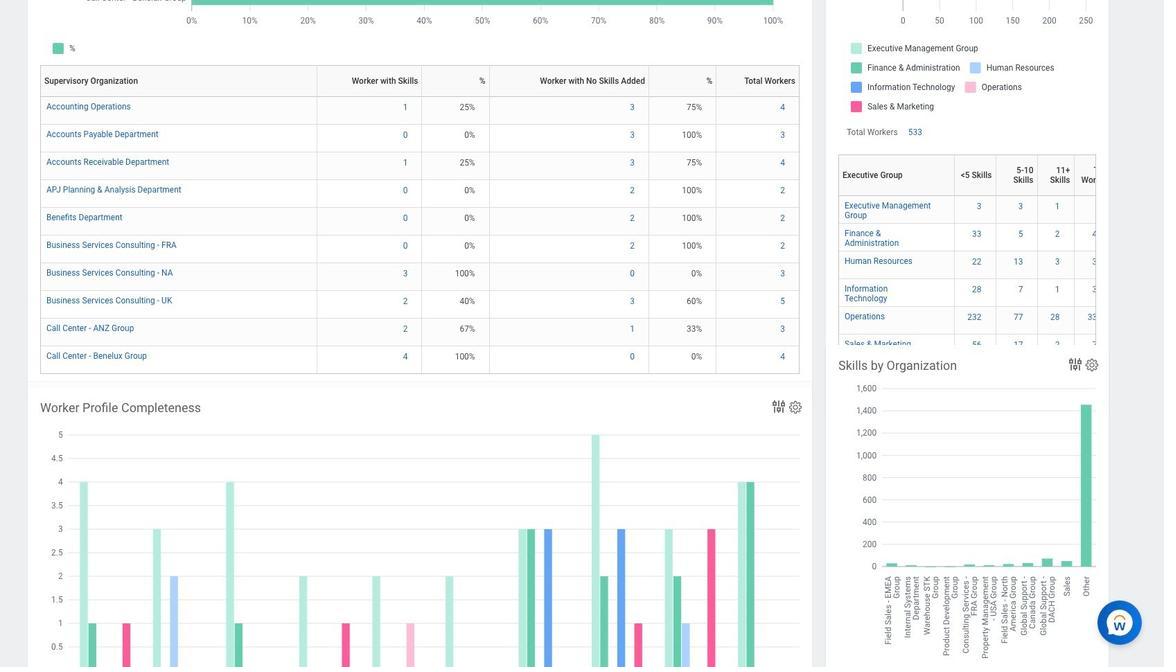 Task type: describe. For each thing, give the bounding box(es) containing it.
configure and view chart data image
[[771, 398, 787, 415]]

1 total workers image from the top
[[1080, 229, 1110, 240]]

4 total workers image from the top
[[1080, 340, 1110, 351]]

skills by organization element
[[826, 345, 1109, 667]]

2 total workers image from the top
[[1080, 312, 1110, 323]]

1 total workers image from the top
[[1080, 201, 1110, 212]]

3 total workers image from the top
[[1080, 284, 1110, 295]]

worker profile completeness element
[[28, 387, 812, 667]]



Task type: locate. For each thing, give the bounding box(es) containing it.
1 vertical spatial total workers image
[[1080, 312, 1110, 323]]

total workers image
[[1080, 201, 1110, 212], [1080, 256, 1110, 267], [1080, 284, 1110, 295], [1080, 340, 1110, 351], [1080, 367, 1110, 378]]

5 total workers image from the top
[[1080, 367, 1110, 378]]

worker skills snapshot element
[[28, 0, 812, 404]]

total workers image
[[1080, 229, 1110, 240], [1080, 312, 1110, 323]]

total element
[[845, 364, 863, 377]]

2 total workers image from the top
[[1080, 256, 1110, 267]]

0 vertical spatial total workers image
[[1080, 229, 1110, 240]]

worker skills band element
[[826, 0, 1116, 420]]



Task type: vqa. For each thing, say whether or not it's contained in the screenshot.
ASSISTANT
no



